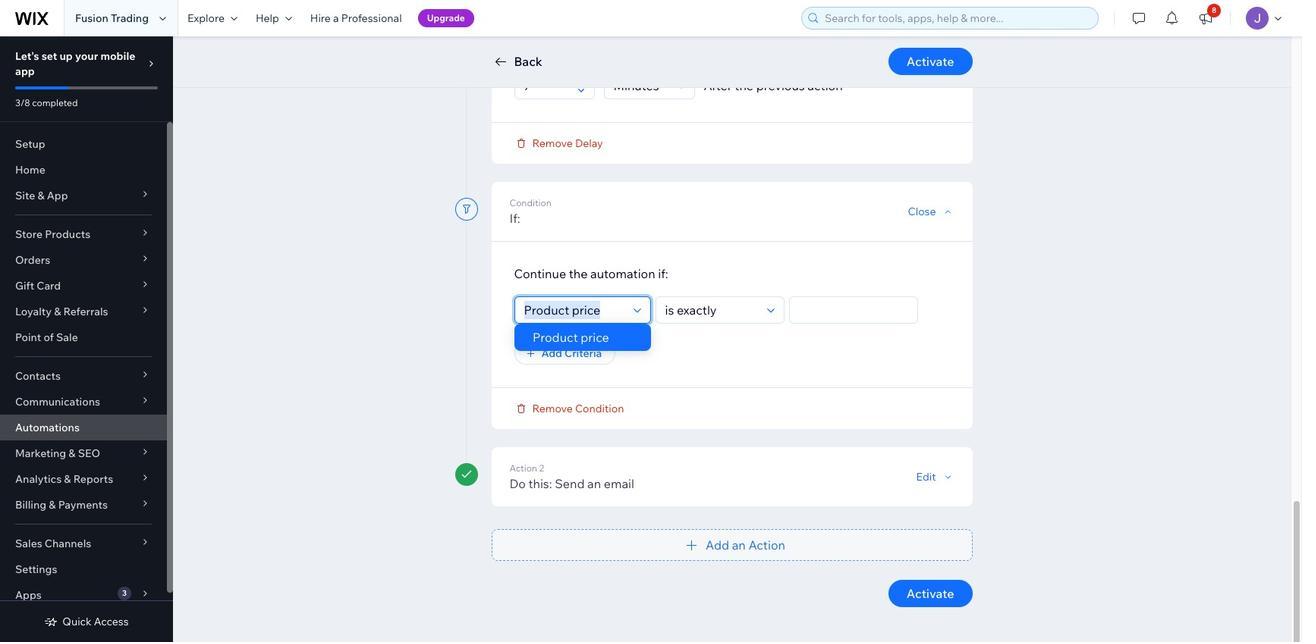 Task type: vqa. For each thing, say whether or not it's contained in the screenshot.
the middle test
no



Task type: locate. For each thing, give the bounding box(es) containing it.
criteria
[[565, 346, 602, 360]]

condition if:
[[510, 197, 552, 226]]

an inside "add an action" button
[[732, 538, 746, 553]]

& left reports
[[64, 473, 71, 487]]

1 vertical spatial add
[[706, 538, 729, 553]]

& left seo
[[69, 447, 76, 461]]

0 vertical spatial action
[[733, 41, 768, 57]]

gift card button
[[0, 273, 167, 299]]

1 vertical spatial the
[[735, 78, 754, 93]]

None number field
[[520, 72, 573, 98]]

& right loyalty
[[54, 305, 61, 319]]

price
[[581, 330, 609, 345]]

1 activate from the top
[[907, 54, 954, 69]]

loyalty & referrals button
[[0, 299, 167, 325]]

action
[[510, 463, 537, 474], [749, 538, 786, 553]]

0 horizontal spatial an
[[588, 476, 601, 491]]

choose when to perform the following action
[[514, 41, 768, 57]]

2 horizontal spatial the
[[735, 78, 754, 93]]

remove down add criteria button
[[532, 402, 573, 416]]

2
[[539, 463, 544, 474]]

home link
[[0, 157, 167, 183]]

contacts button
[[0, 364, 167, 389]]

0 vertical spatial action
[[510, 463, 537, 474]]

condition
[[510, 197, 552, 208], [575, 402, 624, 416]]

upgrade button
[[418, 9, 474, 27]]

store products
[[15, 228, 90, 241]]

trading
[[111, 11, 149, 25]]

1 horizontal spatial add
[[706, 538, 729, 553]]

channels
[[45, 537, 91, 551]]

the right after at top
[[735, 78, 754, 93]]

1 horizontal spatial action
[[808, 78, 843, 93]]

fusion trading
[[75, 11, 149, 25]]

quick access button
[[44, 616, 129, 629]]

of
[[44, 331, 54, 345]]

action right previous
[[808, 78, 843, 93]]

1 vertical spatial action
[[808, 78, 843, 93]]

orders
[[15, 254, 50, 267]]

the right perform at the top
[[657, 41, 676, 57]]

condition up if:
[[510, 197, 552, 208]]

site & app button
[[0, 183, 167, 209]]

products
[[45, 228, 90, 241]]

remove for continue
[[532, 402, 573, 416]]

referrals
[[63, 305, 108, 319]]

access
[[94, 616, 129, 629]]

an inside action 2 do this: send an email
[[588, 476, 601, 491]]

add for add criteria
[[542, 346, 562, 360]]

settings link
[[0, 557, 167, 583]]

activate for first activate button from the bottom of the page
[[907, 586, 954, 602]]

action inside button
[[749, 538, 786, 553]]

the up select criteria field at the left of page
[[569, 266, 588, 281]]

8
[[1212, 5, 1217, 15]]

1 vertical spatial condition
[[575, 402, 624, 416]]

add an action
[[706, 538, 786, 553]]

& inside popup button
[[37, 189, 44, 203]]

& right billing
[[49, 499, 56, 512]]

if:
[[658, 266, 668, 281]]

2 vertical spatial the
[[569, 266, 588, 281]]

action
[[733, 41, 768, 57], [808, 78, 843, 93]]

remove
[[532, 136, 573, 150], [532, 402, 573, 416]]

when
[[560, 41, 591, 57]]

0 vertical spatial an
[[588, 476, 601, 491]]

product price
[[533, 330, 609, 345]]

the
[[657, 41, 676, 57], [735, 78, 754, 93], [569, 266, 588, 281]]

up
[[60, 49, 73, 63]]

the for after the previous action
[[735, 78, 754, 93]]

site & app
[[15, 189, 68, 203]]

close button
[[908, 205, 954, 218]]

1 vertical spatial activate
[[907, 586, 954, 602]]

0 vertical spatial condition
[[510, 197, 552, 208]]

continue
[[514, 266, 566, 281]]

app
[[15, 65, 35, 78]]

app
[[47, 189, 68, 203]]

previous
[[756, 78, 805, 93]]

1 horizontal spatial the
[[657, 41, 676, 57]]

1 horizontal spatial condition
[[575, 402, 624, 416]]

2 remove from the top
[[532, 402, 573, 416]]

an
[[588, 476, 601, 491], [732, 538, 746, 553]]

& inside popup button
[[54, 305, 61, 319]]

0 vertical spatial activate button
[[889, 48, 973, 75]]

& right the site
[[37, 189, 44, 203]]

None field
[[609, 72, 673, 98], [661, 297, 762, 323], [794, 297, 913, 323], [609, 72, 673, 98], [661, 297, 762, 323], [794, 297, 913, 323]]

action inside action 2 do this: send an email
[[510, 463, 537, 474]]

1 horizontal spatial an
[[732, 538, 746, 553]]

1 remove from the top
[[532, 136, 573, 150]]

activate button
[[889, 48, 973, 75], [889, 580, 973, 608]]

remove left delay
[[532, 136, 573, 150]]

1 vertical spatial an
[[732, 538, 746, 553]]

delay
[[575, 136, 603, 150]]

marketing
[[15, 447, 66, 461]]

&
[[37, 189, 44, 203], [54, 305, 61, 319], [69, 447, 76, 461], [64, 473, 71, 487], [49, 499, 56, 512]]

remove delay
[[532, 136, 603, 150]]

0 horizontal spatial add
[[542, 346, 562, 360]]

sales channels
[[15, 537, 91, 551]]

condition down criteria
[[575, 402, 624, 416]]

1 horizontal spatial action
[[749, 538, 786, 553]]

quick access
[[62, 616, 129, 629]]

hire a professional
[[310, 11, 402, 25]]

remove for choose
[[532, 136, 573, 150]]

automations
[[15, 421, 80, 435]]

card
[[37, 279, 61, 293]]

back
[[514, 54, 543, 69]]

billing & payments button
[[0, 493, 167, 518]]

action up after the previous action
[[733, 41, 768, 57]]

help button
[[247, 0, 301, 36]]

seo
[[78, 447, 100, 461]]

0 horizontal spatial action
[[733, 41, 768, 57]]

0 vertical spatial the
[[657, 41, 676, 57]]

after the previous action
[[704, 78, 843, 93]]

0 vertical spatial remove
[[532, 136, 573, 150]]

following
[[678, 41, 730, 57]]

gift card
[[15, 279, 61, 293]]

analytics & reports button
[[0, 467, 167, 493]]

billing & payments
[[15, 499, 108, 512]]

activate for first activate button
[[907, 54, 954, 69]]

0 vertical spatial add
[[542, 346, 562, 360]]

1 vertical spatial action
[[749, 538, 786, 553]]

Select criteria field
[[520, 297, 629, 323]]

1 vertical spatial remove
[[532, 402, 573, 416]]

let's
[[15, 49, 39, 63]]

0 vertical spatial activate
[[907, 54, 954, 69]]

loyalty & referrals
[[15, 305, 108, 319]]

2 activate from the top
[[907, 586, 954, 602]]

1 vertical spatial activate button
[[889, 580, 973, 608]]

0 horizontal spatial condition
[[510, 197, 552, 208]]

back button
[[491, 52, 543, 71]]

0 horizontal spatial the
[[569, 266, 588, 281]]

0 horizontal spatial action
[[510, 463, 537, 474]]



Task type: describe. For each thing, give the bounding box(es) containing it.
product
[[533, 330, 578, 345]]

setup
[[15, 137, 45, 151]]

the for continue the automation if:
[[569, 266, 588, 281]]

store
[[15, 228, 43, 241]]

analytics & reports
[[15, 473, 113, 487]]

hire
[[310, 11, 331, 25]]

1 activate button from the top
[[889, 48, 973, 75]]

sidebar element
[[0, 36, 173, 643]]

reports
[[73, 473, 113, 487]]

loyalty
[[15, 305, 52, 319]]

2 activate button from the top
[[889, 580, 973, 608]]

action 2 do this: send an email
[[510, 463, 635, 491]]

quick
[[62, 616, 92, 629]]

sale
[[56, 331, 78, 345]]

a
[[333, 11, 339, 25]]

8 button
[[1189, 0, 1223, 36]]

marketing & seo button
[[0, 441, 167, 467]]

marketing & seo
[[15, 447, 100, 461]]

email
[[604, 476, 635, 491]]

point of sale link
[[0, 325, 167, 351]]

& for loyalty
[[54, 305, 61, 319]]

point
[[15, 331, 41, 345]]

billing
[[15, 499, 46, 512]]

if:
[[510, 211, 520, 226]]

remove condition button
[[514, 402, 624, 416]]

3/8 completed
[[15, 97, 78, 109]]

to
[[594, 41, 605, 57]]

let's set up your mobile app
[[15, 49, 135, 78]]

apps
[[15, 589, 42, 603]]

gift
[[15, 279, 34, 293]]

store products button
[[0, 222, 167, 247]]

mobile
[[100, 49, 135, 63]]

& for marketing
[[69, 447, 76, 461]]

do
[[510, 476, 526, 491]]

orders button
[[0, 247, 167, 273]]

sales
[[15, 537, 42, 551]]

edit
[[916, 470, 936, 484]]

Search for tools, apps, help & more... field
[[820, 8, 1094, 29]]

your
[[75, 49, 98, 63]]

point of sale
[[15, 331, 78, 345]]

add an action button
[[491, 529, 973, 561]]

automation
[[590, 266, 656, 281]]

help
[[256, 11, 279, 25]]

communications button
[[0, 389, 167, 415]]

& for analytics
[[64, 473, 71, 487]]

payments
[[58, 499, 108, 512]]

perform
[[608, 41, 654, 57]]

remove condition
[[532, 402, 624, 416]]

explore
[[187, 11, 225, 25]]

upgrade
[[427, 12, 465, 24]]

set
[[42, 49, 57, 63]]

remove delay button
[[514, 136, 603, 150]]

analytics
[[15, 473, 62, 487]]

& for billing
[[49, 499, 56, 512]]

add for add an action
[[706, 538, 729, 553]]

hire a professional link
[[301, 0, 411, 36]]

after
[[704, 78, 732, 93]]

sales channels button
[[0, 531, 167, 557]]

professional
[[341, 11, 402, 25]]

choose
[[514, 41, 558, 57]]

edit button
[[916, 470, 954, 484]]

contacts
[[15, 370, 61, 383]]

completed
[[32, 97, 78, 109]]

& for site
[[37, 189, 44, 203]]

this:
[[529, 476, 552, 491]]

add criteria
[[542, 346, 602, 360]]

site
[[15, 189, 35, 203]]

home
[[15, 163, 45, 177]]

close
[[908, 205, 936, 218]]

settings
[[15, 563, 57, 577]]

fusion
[[75, 11, 108, 25]]

3/8
[[15, 97, 30, 109]]

product price option
[[515, 324, 651, 351]]



